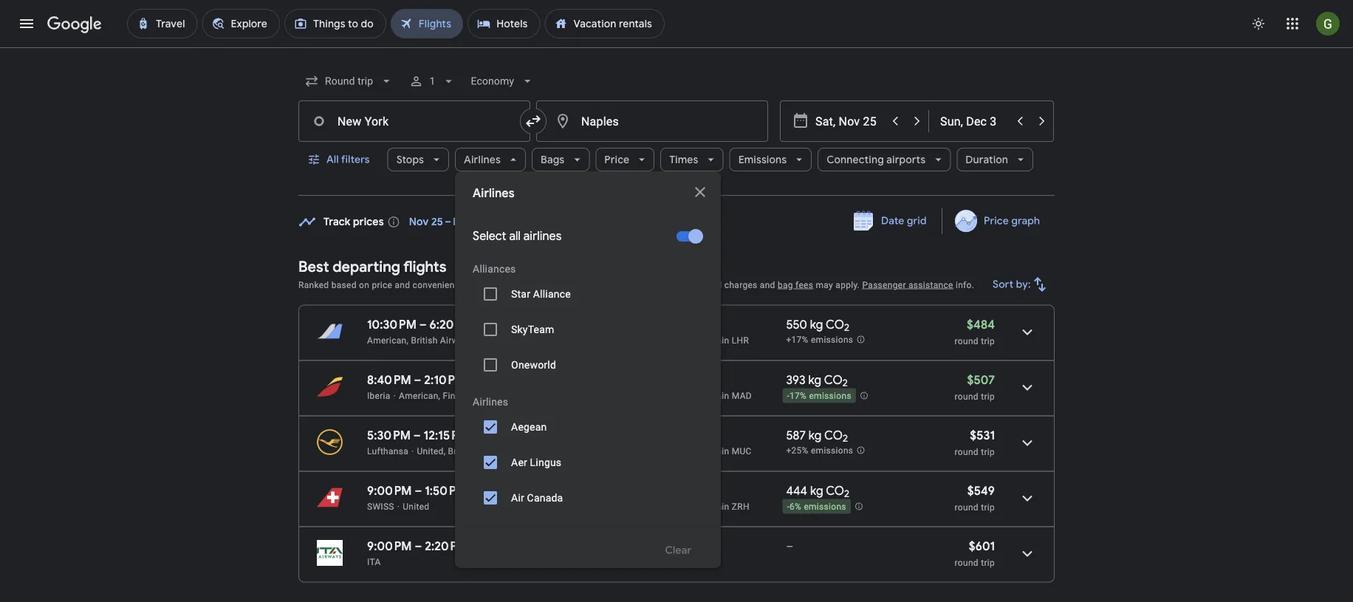 Task type: vqa. For each thing, say whether or not it's contained in the screenshot.
third the Nonstop flight. element from the bottom
no



Task type: locate. For each thing, give the bounding box(es) containing it.
3 left "20"
[[683, 446, 688, 456]]

hr left 25
[[691, 501, 699, 512]]

hr left "20"
[[691, 446, 699, 456]]

0 horizontal spatial  image
[[394, 390, 396, 401]]

trip inside $507 round trip
[[981, 391, 995, 402]]

hr for 587
[[691, 446, 699, 456]]

layover (1 of 1) is a 2 hr layover at leonardo da vinci–fiumicino airport in rome. element
[[683, 556, 779, 568]]

convenience
[[413, 280, 465, 290]]

and
[[395, 280, 410, 290], [760, 280, 775, 290]]

601 US dollars text field
[[969, 539, 995, 554]]

hr for 444
[[691, 501, 699, 512]]

– inside 10:30 pm – 6:20 pm american, british airways
[[419, 317, 427, 332]]

emissions
[[811, 335, 854, 345], [809, 391, 852, 401], [811, 446, 854, 456], [804, 502, 847, 512]]

3
[[475, 215, 481, 229], [683, 446, 688, 456]]

airports
[[887, 153, 926, 166]]

None field
[[298, 68, 400, 95], [465, 68, 541, 95], [298, 68, 400, 95], [465, 68, 541, 95]]

1 hr 40 min mad
[[683, 390, 752, 401]]

main menu image
[[18, 15, 35, 33]]

round down $601 text field
[[955, 557, 979, 568]]

select all airlines
[[473, 229, 562, 244]]

emissions down "587 kg co 2"
[[811, 446, 854, 456]]

kg inside "587 kg co 2"
[[809, 428, 822, 443]]

leaves john f. kennedy international airport at 9:00 pm on saturday, november 25 and arrives at naples international airport at 1:50 pm on sunday, november 26. element
[[367, 483, 474, 498]]

2 fees from the left
[[796, 280, 814, 290]]

times
[[670, 153, 699, 166]]

price left graph
[[984, 214, 1009, 228]]

– down 6%
[[786, 539, 794, 554]]

price for price graph
[[984, 214, 1009, 228]]

american, down 10:30 pm
[[367, 335, 409, 345]]

1 - from the top
[[787, 391, 790, 401]]

select
[[473, 229, 506, 244]]

kg up +17% emissions
[[810, 317, 823, 332]]

round down 549 us dollars text field
[[955, 502, 979, 512]]

kg
[[810, 317, 823, 332], [809, 372, 822, 387], [809, 428, 822, 443], [810, 483, 823, 498]]

trip down 549 us dollars text field
[[981, 502, 995, 512]]

all
[[509, 229, 521, 244]]

4 trip from the top
[[981, 502, 995, 512]]

emissions down 550 kg co 2
[[811, 335, 854, 345]]

aegean
[[511, 421, 547, 433]]

swap origin and destination. image
[[525, 112, 542, 130]]

0 vertical spatial american,
[[367, 335, 409, 345]]

Departure time: 9:00 PM. text field
[[367, 539, 412, 554]]

 image down 8:40 pm text box
[[394, 390, 396, 401]]

0 vertical spatial air
[[511, 492, 525, 504]]

– up 'british'
[[419, 317, 427, 332]]

9:00 pm for 9:00 pm – 2:20 pm ita
[[367, 539, 412, 554]]

air left europa
[[511, 527, 525, 539]]

round for $549
[[955, 502, 979, 512]]

-17% emissions
[[787, 391, 852, 401]]

4 min from the top
[[714, 501, 730, 512]]

airlines right stops popup button
[[464, 153, 501, 166]]

-
[[787, 391, 790, 401], [787, 502, 790, 512]]

2 air from the top
[[511, 527, 525, 539]]

include
[[518, 280, 548, 290]]

10
[[701, 335, 712, 345]]

– up united on the bottom left of the page
[[415, 483, 422, 498]]

1 for 1
[[429, 75, 435, 87]]

Arrival time: 6:20 PM on  Sunday, November 26. text field
[[430, 317, 480, 332]]

iberia
[[367, 390, 391, 401], [532, 390, 555, 401]]

+
[[612, 280, 617, 290]]

$601 round trip
[[955, 539, 995, 568]]

3 right 25 – dec at the top of page
[[475, 215, 481, 229]]

trip down $601 text field
[[981, 557, 995, 568]]

– up american, finnair
[[414, 372, 421, 387]]

– for 1:50 pm
[[415, 483, 422, 498]]

trip inside the $601 round trip
[[981, 557, 995, 568]]

layover (1 of 1) is a 1 hr 40 min layover at adolfo suárez madrid–barajas airport in madrid. element
[[683, 390, 779, 402]]

9:00 pm inside 9:00 pm – 2:20 pm ita
[[367, 539, 412, 554]]

co up +17% emissions
[[826, 317, 844, 332]]

1 horizontal spatial and
[[760, 280, 775, 290]]

kg for 550
[[810, 317, 823, 332]]

min right 40
[[714, 390, 730, 401]]

co inside 393 kg co 2
[[824, 372, 843, 387]]

kg up -17% emissions
[[809, 372, 822, 387]]

co up -6% emissions
[[826, 483, 845, 498]]

and left bag
[[760, 280, 775, 290]]

min inside "element"
[[714, 390, 730, 401]]

 image right finnair
[[474, 390, 477, 401]]

ranked based on price and convenience
[[298, 280, 465, 290]]

507 US dollars text field
[[967, 372, 995, 387]]

3 round from the top
[[955, 447, 979, 457]]

leaves john f. kennedy international airport at 8:40 pm on saturday, november 25 and arrives at naples international airport at 2:10 pm on sunday, november 26. element
[[367, 372, 473, 387]]

co for 444
[[826, 483, 845, 498]]

1
[[429, 75, 435, 87], [654, 280, 659, 290], [683, 390, 688, 401], [683, 501, 688, 512], [683, 539, 687, 554]]

12:15 pm
[[424, 428, 469, 443]]

hr inside "element"
[[691, 390, 699, 401]]

2 inside "587 kg co 2"
[[843, 432, 848, 445]]

1 vertical spatial -
[[787, 502, 790, 512]]

round inside $531 round trip
[[955, 447, 979, 457]]

prices
[[353, 215, 384, 229]]

price graph
[[984, 214, 1040, 228]]

2 for 444
[[845, 488, 850, 500]]

round down 531 us dollars text field
[[955, 447, 979, 457]]

iberia right by
[[532, 390, 555, 401]]

finnair
[[443, 390, 471, 401]]

None search field
[[298, 64, 1055, 602]]

 image left united on the bottom left of the page
[[397, 501, 400, 512]]

2 inside 393 kg co 2
[[843, 377, 848, 389]]

0 vertical spatial price
[[605, 153, 630, 166]]

1 button
[[403, 64, 462, 99]]

1 for 1 hr 40 min mad
[[683, 390, 688, 401]]

may
[[816, 280, 833, 290]]

– for 12:15 pm
[[414, 428, 421, 443]]

min
[[714, 335, 730, 345], [714, 390, 730, 401], [714, 446, 730, 456], [714, 501, 730, 512]]

trip for $531
[[981, 447, 995, 457]]

filters
[[341, 153, 370, 166]]

co
[[826, 317, 844, 332], [824, 372, 843, 387], [824, 428, 843, 443], [826, 483, 845, 498]]

3 min from the top
[[714, 446, 730, 456]]

trip inside $531 round trip
[[981, 447, 995, 457]]

co inside 550 kg co 2
[[826, 317, 844, 332]]

bag fees button
[[778, 280, 814, 290]]

2
[[844, 322, 850, 334], [843, 377, 848, 389], [843, 432, 848, 445], [845, 488, 850, 500]]

skyteam
[[511, 323, 554, 335]]

1 inside "element"
[[683, 390, 688, 401]]

10:30 pm – 6:20 pm american, british airways
[[367, 317, 473, 345]]

 image
[[394, 390, 396, 401], [474, 390, 477, 401], [397, 501, 400, 512]]

close dialog image
[[692, 183, 709, 201]]

iberia down 8:40 pm text box
[[367, 390, 391, 401]]

price inside price graph button
[[984, 214, 1009, 228]]

price inside price popup button
[[605, 153, 630, 166]]

1 vertical spatial air
[[511, 527, 525, 539]]

0 horizontal spatial price
[[605, 153, 630, 166]]

flight details. leaves john f. kennedy international airport at 10:30 pm on saturday, november 25 and arrives at naples international airport at 6:20 pm on sunday, november 26. image
[[1010, 314, 1045, 350]]

stops
[[396, 153, 424, 166]]

Departure time: 5:30 PM. text field
[[367, 428, 411, 443]]

round down $484 text box
[[955, 336, 979, 346]]

british
[[411, 335, 438, 345]]

9:00 pm up ita
[[367, 539, 412, 554]]

trip for $549
[[981, 502, 995, 512]]

0 horizontal spatial 3
[[475, 215, 481, 229]]

0 horizontal spatial iberia
[[367, 390, 391, 401]]

based
[[331, 280, 357, 290]]

alliance
[[533, 288, 571, 300]]

Departure text field
[[816, 101, 884, 141]]

1 min from the top
[[714, 335, 730, 345]]

trip inside $484 round trip
[[981, 336, 995, 346]]

3 hr from the top
[[691, 446, 699, 456]]

– up united,
[[414, 428, 421, 443]]

trip down 531 us dollars text field
[[981, 447, 995, 457]]

co up +25% emissions
[[824, 428, 843, 443]]

+25%
[[786, 446, 809, 456]]

1 air from the top
[[511, 492, 525, 504]]

min right 10
[[714, 335, 730, 345]]

4 round from the top
[[955, 502, 979, 512]]

hr right 4
[[691, 335, 699, 345]]

round for $531
[[955, 447, 979, 457]]

total duration 11 hr 20 min. element
[[587, 539, 683, 556]]

round down $507
[[955, 391, 979, 402]]

american, down leaves john f. kennedy international airport at 8:40 pm on saturday, november 25 and arrives at naples international airport at 2:10 pm on sunday, november 26. element
[[399, 390, 441, 401]]

5:30 pm
[[367, 428, 411, 443]]

0 horizontal spatial and
[[395, 280, 410, 290]]

co inside 444 kg co 2
[[826, 483, 845, 498]]

kg up -6% emissions
[[810, 483, 823, 498]]

40
[[701, 390, 712, 401]]

5 round from the top
[[955, 557, 979, 568]]

ranked
[[298, 280, 329, 290]]

1 for 1 hr 25 min zrh
[[683, 501, 688, 512]]

kg inside 444 kg co 2
[[810, 483, 823, 498]]

2 horizontal spatial  image
[[474, 390, 477, 401]]

587
[[786, 428, 806, 443]]

1 horizontal spatial price
[[984, 214, 1009, 228]]

min for 393
[[714, 390, 730, 401]]

kg inside 550 kg co 2
[[810, 317, 823, 332]]

– for 6:20 pm
[[419, 317, 427, 332]]

- down 444
[[787, 502, 790, 512]]

trip down $484 text box
[[981, 336, 995, 346]]

2 hr from the top
[[691, 390, 699, 401]]

leaves john f. kennedy international airport at 5:30 pm on saturday, november 25 and arrives at naples international airport at 12:15 pm on sunday, november 26. element
[[367, 428, 476, 443]]

2 trip from the top
[[981, 391, 995, 402]]

airlines right brussels
[[486, 446, 517, 456]]

hr left 40
[[691, 390, 699, 401]]

2 inside 444 kg co 2
[[845, 488, 850, 500]]

8:40 pm
[[367, 372, 411, 387]]

393 kg co 2
[[786, 372, 848, 389]]

air europa
[[511, 527, 560, 539]]

trip down $507
[[981, 391, 995, 402]]

 image for 9:00 pm – 1:50 pm
[[397, 501, 400, 512]]

round inside $549 round trip
[[955, 502, 979, 512]]

co up -17% emissions
[[824, 372, 843, 387]]

1 horizontal spatial iberia
[[532, 390, 555, 401]]

air
[[511, 492, 525, 504], [511, 527, 525, 539]]

min right 25
[[714, 501, 730, 512]]

2 min from the top
[[714, 390, 730, 401]]

$507 round trip
[[955, 372, 995, 402]]

2 - from the top
[[787, 502, 790, 512]]

- down 393 on the bottom right of the page
[[787, 391, 790, 401]]

fees right +
[[619, 280, 637, 290]]

9:00 pm up swiss
[[367, 483, 412, 498]]

2 up -6% emissions
[[845, 488, 850, 500]]

0 horizontal spatial fees
[[619, 280, 637, 290]]

549 US dollars text field
[[968, 483, 995, 498]]

emissions down 444 kg co 2
[[804, 502, 847, 512]]

None text field
[[298, 100, 530, 142], [536, 100, 768, 142], [298, 100, 530, 142], [536, 100, 768, 142]]

444
[[786, 483, 808, 498]]

air left "canada"
[[511, 492, 525, 504]]

– inside 9:00 pm – 2:20 pm ita
[[415, 539, 422, 554]]

1 hr from the top
[[691, 335, 699, 345]]

1 horizontal spatial fees
[[796, 280, 814, 290]]

price right bags popup button
[[605, 153, 630, 166]]

4 hr from the top
[[691, 501, 699, 512]]

operated by iberia express
[[480, 390, 590, 401]]

and right price in the top left of the page
[[395, 280, 410, 290]]

flight details. leaves john f. kennedy international airport at 9:00 pm on saturday, november 25 and arrives at naples international airport at 2:20 pm on sunday, november 26. image
[[1010, 536, 1045, 571]]

min for 550
[[714, 335, 730, 345]]

fees right bag
[[796, 280, 814, 290]]

co inside "587 kg co 2"
[[824, 428, 843, 443]]

2 9:00 pm from the top
[[367, 539, 412, 554]]

kg for 587
[[809, 428, 822, 443]]

1 fees from the left
[[619, 280, 637, 290]]

airlines down airlines "popup button"
[[473, 186, 515, 201]]

round inside $507 round trip
[[955, 391, 979, 402]]

lufthansa
[[367, 446, 409, 456]]

bags button
[[532, 142, 590, 177]]

date grid
[[881, 214, 927, 228]]

1 vertical spatial price
[[984, 214, 1009, 228]]

1 trip from the top
[[981, 336, 995, 346]]

0 vertical spatial 9:00 pm
[[367, 483, 412, 498]]

hr
[[691, 335, 699, 345], [691, 390, 699, 401], [691, 446, 699, 456], [691, 501, 699, 512]]

6:20 pm
[[430, 317, 473, 332]]

 image for 8:40 pm – 2:10 pm
[[394, 390, 396, 401]]

- for 393
[[787, 391, 790, 401]]

– left 2:20 pm
[[415, 539, 422, 554]]

3 trip from the top
[[981, 447, 995, 457]]

1:50 pm
[[425, 483, 467, 498]]

only
[[663, 527, 686, 540]]

6%
[[790, 502, 802, 512]]

aer lingus
[[511, 456, 562, 468]]

9:00 pm – 1:50 pm
[[367, 483, 467, 498]]

1 9:00 pm from the top
[[367, 483, 412, 498]]

air for air europa
[[511, 527, 525, 539]]

required
[[551, 280, 585, 290]]

0 vertical spatial -
[[787, 391, 790, 401]]

trip inside $549 round trip
[[981, 502, 995, 512]]

2 round from the top
[[955, 391, 979, 402]]

0 vertical spatial 3
[[475, 215, 481, 229]]

kg up +25% emissions
[[809, 428, 822, 443]]

airlines right finnair
[[473, 396, 508, 408]]

–
[[419, 317, 427, 332], [414, 372, 421, 387], [414, 428, 421, 443], [415, 483, 422, 498], [415, 539, 422, 554], [786, 539, 794, 554]]

flight details. leaves john f. kennedy international airport at 8:40 pm on saturday, november 25 and arrives at naples international airport at 2:10 pm on sunday, november 26. image
[[1010, 370, 1045, 405]]

25
[[701, 501, 712, 512]]

express
[[558, 390, 590, 401]]

price
[[605, 153, 630, 166], [984, 214, 1009, 228]]

Departure time: 8:40 PM. text field
[[367, 372, 411, 387]]

round inside the $601 round trip
[[955, 557, 979, 568]]

Departure time: 9:00 PM. text field
[[367, 483, 412, 498]]

Return text field
[[940, 101, 1008, 141]]

emissions
[[739, 153, 787, 166]]

round for $484
[[955, 336, 979, 346]]

1 inside the 1 stop fco
[[683, 539, 687, 554]]

1 round from the top
[[955, 336, 979, 346]]

– for 2:10 pm
[[414, 372, 421, 387]]

2 inside 550 kg co 2
[[844, 322, 850, 334]]

2 up +17% emissions
[[844, 322, 850, 334]]

1 horizontal spatial  image
[[397, 501, 400, 512]]

taxes
[[587, 280, 609, 290]]

prices include required taxes + fees for 1 adult. optional charges and bag fees may apply. passenger assistance
[[490, 280, 954, 290]]

all
[[327, 153, 339, 166]]

min right "20"
[[714, 446, 730, 456]]

2 up +25% emissions
[[843, 432, 848, 445]]

2 for 550
[[844, 322, 850, 334]]

2 up -17% emissions
[[843, 377, 848, 389]]

kg inside 393 kg co 2
[[809, 372, 822, 387]]

1 horizontal spatial 3
[[683, 446, 688, 456]]

1 inside popup button
[[429, 75, 435, 87]]

round inside $484 round trip
[[955, 336, 979, 346]]

1 vertical spatial 9:00 pm
[[367, 539, 412, 554]]

5 trip from the top
[[981, 557, 995, 568]]

date
[[881, 214, 905, 228]]



Task type: describe. For each thing, give the bounding box(es) containing it.
airlines button
[[455, 142, 526, 177]]

alliances
[[473, 263, 516, 275]]

531 US dollars text field
[[970, 428, 995, 443]]

1 and from the left
[[395, 280, 410, 290]]

co for 587
[[824, 428, 843, 443]]

1 stop fco
[[683, 539, 719, 567]]

484 US dollars text field
[[967, 317, 995, 332]]

bag
[[778, 280, 793, 290]]

$484 round trip
[[955, 317, 995, 346]]

airlines inside best departing flights main content
[[486, 446, 517, 456]]

nov
[[409, 215, 429, 229]]

25 – dec
[[431, 215, 473, 229]]

trip for $484
[[981, 336, 995, 346]]

lingus
[[530, 456, 562, 468]]

price graph button
[[946, 208, 1052, 234]]

emissions button
[[730, 142, 812, 177]]

3 inside find the best price region
[[475, 215, 481, 229]]

+25% emissions
[[786, 446, 854, 456]]

sort by: button
[[987, 267, 1055, 302]]

learn more about tracked prices image
[[387, 215, 400, 229]]

by:
[[1016, 278, 1031, 291]]

layover (1 of 1) is a 1 hr 25 min layover at zurich airport in zürich. element
[[683, 501, 779, 512]]

grid
[[907, 214, 927, 228]]

price for price
[[605, 153, 630, 166]]

europa
[[527, 527, 560, 539]]

leaves john f. kennedy international airport at 10:30 pm on saturday, november 25 and arrives at naples international airport at 6:20 pm on sunday, november 26. element
[[367, 317, 480, 332]]

hr for 550
[[691, 335, 699, 345]]

$531
[[970, 428, 995, 443]]

min for 444
[[714, 501, 730, 512]]

lhr
[[732, 335, 749, 345]]

brussels
[[448, 446, 484, 456]]

$484
[[967, 317, 995, 332]]

co for 550
[[826, 317, 844, 332]]

leaves john f. kennedy international airport at 9:00 pm on saturday, november 25 and arrives at naples international airport at 2:20 pm on sunday, november 26. element
[[367, 539, 475, 554]]

passenger
[[863, 280, 906, 290]]

on
[[359, 280, 369, 290]]

trip for $507
[[981, 391, 995, 402]]

best departing flights
[[298, 257, 447, 276]]

1 vertical spatial 3
[[683, 446, 688, 456]]

min for 587
[[714, 446, 730, 456]]

duration
[[966, 153, 1009, 166]]

round for $601
[[955, 557, 979, 568]]

9:00 pm for 9:00 pm – 1:50 pm
[[367, 483, 412, 498]]

kg for 393
[[809, 372, 822, 387]]

duration button
[[957, 142, 1034, 177]]

9:00 pm – 2:20 pm ita
[[367, 539, 468, 567]]

adult.
[[662, 280, 685, 290]]

prices
[[490, 280, 516, 290]]

5:30 pm – 12:15 pm
[[367, 428, 469, 443]]

round for $507
[[955, 391, 979, 402]]

550 kg co 2
[[786, 317, 850, 334]]

1 for 1 stop fco
[[683, 539, 687, 554]]

$549
[[968, 483, 995, 498]]

Arrival time: 1:50 PM on  Sunday, November 26. text field
[[425, 483, 474, 498]]

Arrival time: 12:15 PM on  Sunday, November 26. text field
[[424, 428, 476, 443]]

1 vertical spatial american,
[[399, 390, 441, 401]]

20
[[701, 446, 712, 456]]

flight details. leaves john f. kennedy international airport at 9:00 pm on saturday, november 25 and arrives at naples international airport at 1:50 pm on sunday, november 26. image
[[1010, 481, 1045, 516]]

co for 393
[[824, 372, 843, 387]]

price button
[[596, 142, 655, 177]]

date grid button
[[843, 208, 939, 234]]

2 and from the left
[[760, 280, 775, 290]]

layover (1 of 1) is a 3 hr 20 min layover at munich international airport in munich. element
[[683, 445, 779, 457]]

change appearance image
[[1241, 6, 1277, 41]]

for
[[640, 280, 652, 290]]

$531 round trip
[[955, 428, 995, 457]]

flights
[[404, 257, 447, 276]]

find the best price region
[[298, 208, 1055, 246]]

american, finnair
[[399, 390, 471, 401]]

$601
[[969, 539, 995, 554]]

only button
[[645, 516, 703, 551]]

8:40 pm – 2:10 pm
[[367, 372, 466, 387]]

united
[[403, 501, 430, 512]]

airlines
[[524, 229, 562, 244]]

all filters
[[327, 153, 370, 166]]

canada
[[527, 492, 563, 504]]

airlines inside "popup button"
[[464, 153, 501, 166]]

all filters button
[[298, 142, 382, 177]]

swiss
[[367, 501, 394, 512]]

flight details. leaves john f. kennedy international airport at 5:30 pm on saturday, november 25 and arrives at naples international airport at 12:15 pm on sunday, november 26. image
[[1010, 425, 1045, 461]]

american, inside 10:30 pm – 6:20 pm american, british airways
[[367, 335, 409, 345]]

444 kg co 2
[[786, 483, 850, 500]]

track
[[324, 215, 351, 229]]

10:30 pm
[[367, 317, 417, 332]]

hr for 393
[[691, 390, 699, 401]]

2 for 587
[[843, 432, 848, 445]]

zrh
[[732, 501, 750, 512]]

1 stop flight. element
[[683, 539, 714, 556]]

muc
[[732, 446, 752, 456]]

1 iberia from the left
[[367, 390, 391, 401]]

by
[[520, 390, 529, 401]]

learn more about ranking image
[[468, 278, 481, 291]]

best departing flights main content
[[298, 208, 1055, 602]]

Departure time: 10:30 PM. text field
[[367, 317, 417, 332]]

apply.
[[836, 280, 860, 290]]

+17% emissions
[[786, 335, 854, 345]]

graph
[[1011, 214, 1040, 228]]

times button
[[661, 142, 724, 177]]

oneworld
[[511, 359, 556, 371]]

star
[[511, 288, 531, 300]]

– for 2:20 pm
[[415, 539, 422, 554]]

stops button
[[388, 142, 449, 177]]

$549 round trip
[[955, 483, 995, 512]]

united,
[[417, 446, 446, 456]]

Arrival time: 2:10 PM on  Sunday, November 26. text field
[[424, 372, 473, 387]]

aer
[[511, 456, 527, 468]]

17%
[[790, 391, 807, 401]]

Arrival time: 2:20 PM on  Sunday, November 26. text field
[[425, 539, 475, 554]]

charges
[[725, 280, 758, 290]]

optional
[[687, 280, 722, 290]]

2:20 pm
[[425, 539, 468, 554]]

mad
[[732, 390, 752, 401]]

loading results progress bar
[[0, 47, 1353, 50]]

airways
[[440, 335, 473, 345]]

+17%
[[786, 335, 809, 345]]

layover (1 of 1) is a 4 hr 10 min layover at heathrow airport in london. element
[[683, 334, 779, 346]]

departing
[[333, 257, 400, 276]]

2 iberia from the left
[[532, 390, 555, 401]]

kg for 444
[[810, 483, 823, 498]]

operated
[[480, 390, 518, 401]]

emissions down 393 kg co 2
[[809, 391, 852, 401]]

- for 444
[[787, 502, 790, 512]]

trip for $601
[[981, 557, 995, 568]]

none search field containing airlines
[[298, 64, 1055, 602]]

best
[[298, 257, 329, 276]]

connecting
[[827, 153, 884, 166]]

4
[[683, 335, 688, 345]]

2 for 393
[[843, 377, 848, 389]]

star alliance
[[511, 288, 571, 300]]

price
[[372, 280, 392, 290]]

air for air canada
[[511, 492, 525, 504]]

3 hr 20 min muc
[[683, 446, 752, 456]]



